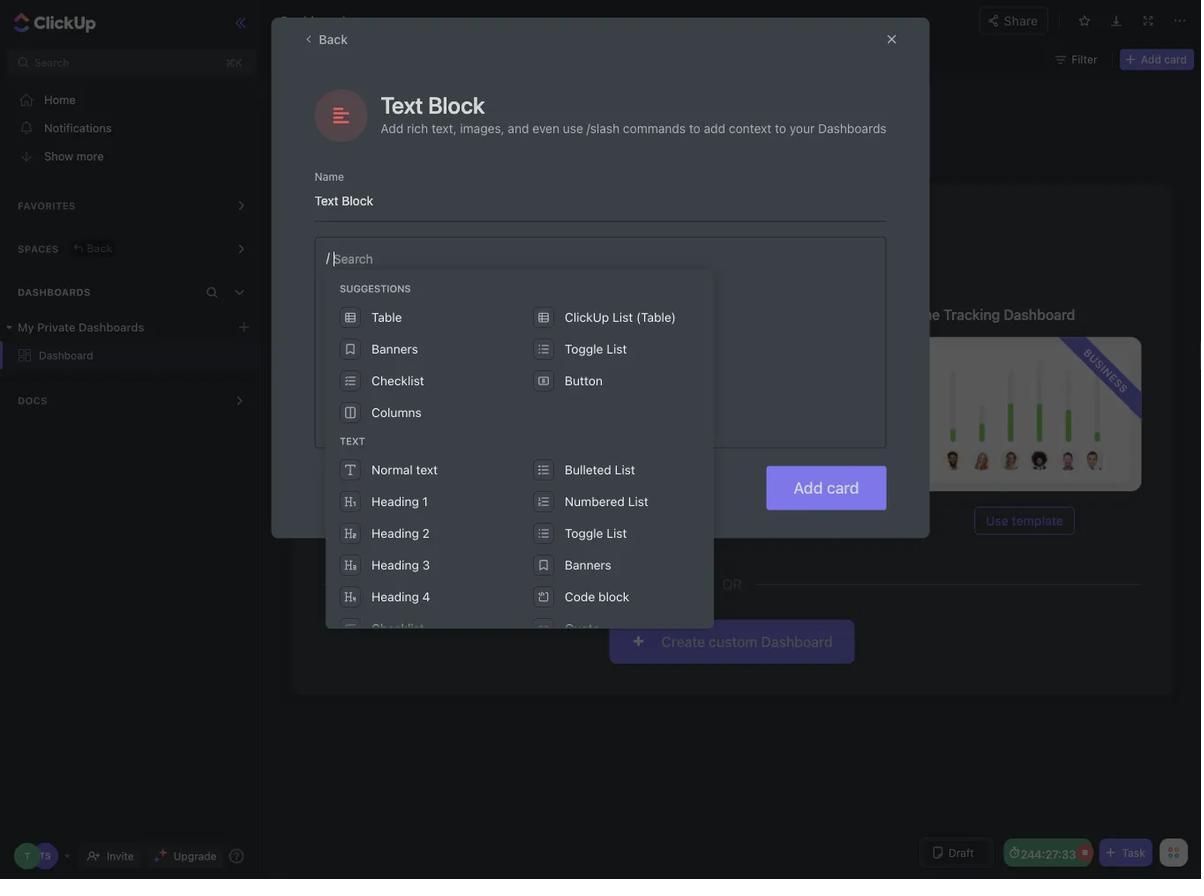 Task type: describe. For each thing, give the bounding box(es) containing it.
use for reporting
[[693, 514, 716, 528]]

0 horizontal spatial custom
[[611, 259, 653, 274]]

normal text
[[372, 463, 438, 477]]

1 vertical spatial add card
[[794, 479, 859, 498]]

edit mode:
[[281, 52, 342, 67]]

and
[[508, 121, 529, 136]]

upgrade link
[[146, 845, 224, 869]]

use for time
[[986, 514, 1009, 528]]

(table)
[[636, 310, 676, 325]]

dashboards inside sidebar navigation
[[18, 287, 91, 298]]

get
[[323, 259, 343, 274]]

get started with a dashboard template or create a custom dashboard to fit your exact needs.
[[323, 259, 853, 274]]

clickup logo image
[[1119, 7, 1198, 23]]

bulleted list
[[565, 463, 635, 477]]

2
[[422, 526, 430, 541]]

home
[[44, 93, 76, 106]]

nov
[[972, 8, 993, 22]]

2 horizontal spatial add
[[1141, 53, 1161, 66]]

time tracking dashboard image
[[908, 337, 1142, 492]]

context
[[729, 121, 771, 136]]

2 toggle list from the top
[[565, 526, 627, 541]]

use template button for simple dashboard
[[389, 507, 490, 535]]

my
[[18, 321, 34, 334]]

simple dashboard image
[[323, 337, 556, 492]]

show more
[[44, 150, 104, 163]]

2 horizontal spatial a
[[601, 259, 608, 274]]

back link
[[69, 240, 116, 257]]

tracking
[[944, 307, 1000, 324]]

button
[[565, 374, 603, 388]]

use
[[563, 121, 583, 136]]

⌘k
[[226, 56, 242, 69]]

back button
[[292, 25, 358, 53]]

images,
[[460, 121, 505, 136]]

0 horizontal spatial banners
[[372, 342, 418, 357]]

home link
[[0, 86, 263, 114]]

text for text block add rich text, images, and even use /slash commands to add context to your dashboards
[[381, 91, 423, 118]]

/
[[326, 250, 330, 264]]

my private dashboards
[[18, 321, 144, 334]]

fit
[[737, 259, 748, 274]]

clickup list (table)
[[565, 310, 676, 325]]

rich
[[407, 121, 428, 136]]

numbered list
[[565, 495, 648, 509]]

use for simple
[[401, 514, 423, 528]]

/slash
[[587, 121, 620, 136]]

simple
[[323, 307, 367, 324]]

2 checklist from the top
[[372, 622, 424, 636]]

to for started
[[722, 259, 733, 274]]

custom inside create custom dashboard button
[[709, 634, 758, 651]]

dashboard link
[[0, 342, 263, 370]]

heading for heading 2
[[372, 526, 419, 541]]

0 horizontal spatial add card button
[[766, 466, 887, 511]]

use template for reporting dashboard
[[693, 514, 771, 528]]

bulleted
[[565, 463, 611, 477]]

exact
[[780, 259, 811, 274]]

at
[[1046, 8, 1056, 22]]

dashboards inside text block add rich text, images, and even use /slash commands to add context to your dashboards
[[818, 121, 887, 136]]

search
[[34, 56, 69, 69]]

favorites button
[[0, 184, 263, 227]]

share
[[1004, 13, 1038, 28]]

heading for heading 1
[[372, 495, 419, 509]]

1
[[422, 495, 428, 509]]

share button
[[979, 7, 1048, 35]]

create custom dashboard
[[661, 634, 833, 651]]

Card name text field
[[315, 184, 887, 217]]

reporting
[[615, 307, 680, 324]]

reporting dashboard
[[615, 307, 755, 324]]

1 horizontal spatial add
[[794, 479, 823, 498]]

simple dashboard
[[323, 307, 442, 324]]

notifications link
[[0, 114, 263, 142]]

template for simple dashboard
[[427, 514, 478, 528]]

dashboard inside dashboard link
[[39, 349, 93, 362]]

normal
[[372, 463, 413, 477]]

use template for simple dashboard
[[401, 514, 478, 528]]

create for create custom dashboard
[[661, 634, 705, 651]]

notifications
[[44, 121, 112, 135]]

list down numbered list on the bottom of the page
[[607, 526, 627, 541]]

0 horizontal spatial or
[[546, 259, 558, 274]]

heading for heading 4
[[372, 590, 419, 605]]

clickup
[[565, 310, 609, 325]]

list left (table)
[[613, 310, 633, 325]]

2 toggle from the top
[[565, 526, 603, 541]]

time
[[908, 307, 940, 324]]

0 horizontal spatial a
[[393, 219, 405, 244]]

invite
[[107, 851, 134, 863]]



Task type: vqa. For each thing, say whether or not it's contained in the screenshot.
tree
no



Task type: locate. For each thing, give the bounding box(es) containing it.
1 horizontal spatial or
[[722, 577, 742, 593]]

heading
[[372, 495, 419, 509], [372, 526, 419, 541], [372, 558, 419, 573], [372, 590, 419, 605]]

heading 3
[[372, 558, 430, 573]]

even
[[532, 121, 560, 136]]

add
[[704, 121, 725, 136]]

add card button
[[1120, 49, 1194, 70], [766, 466, 887, 511]]

use template button for reporting dashboard
[[682, 507, 782, 535]]

started
[[346, 259, 387, 274]]

to left fit
[[722, 259, 733, 274]]

create
[[323, 219, 389, 244], [661, 634, 705, 651]]

0 vertical spatial or
[[546, 259, 558, 274]]

1 horizontal spatial use
[[693, 514, 716, 528]]

am
[[1090, 8, 1107, 22]]

0 horizontal spatial card
[[827, 479, 859, 498]]

code block
[[565, 590, 629, 605]]

0 horizontal spatial your
[[752, 259, 777, 274]]

create a dashboard
[[323, 219, 518, 244]]

1 vertical spatial add card button
[[766, 466, 887, 511]]

list right numbered at bottom
[[628, 495, 648, 509]]

2 horizontal spatial use template
[[986, 514, 1063, 528]]

checklist
[[372, 374, 424, 388], [372, 622, 424, 636]]

heading left 4 at the bottom of the page
[[372, 590, 419, 605]]

0 vertical spatial card
[[1164, 53, 1187, 66]]

with
[[390, 259, 414, 274]]

1 vertical spatial checklist
[[372, 622, 424, 636]]

dashboards
[[78, 321, 144, 334]]

0 horizontal spatial use
[[401, 514, 423, 528]]

1 horizontal spatial create
[[661, 634, 705, 651]]

use
[[401, 514, 423, 528], [693, 514, 716, 528], [986, 514, 1009, 528]]

1 vertical spatial toggle list
[[565, 526, 627, 541]]

checklist up columns
[[372, 374, 424, 388]]

heading 1
[[372, 495, 428, 509]]

1 use template from the left
[[401, 514, 478, 528]]

1 vertical spatial add
[[381, 121, 403, 136]]

checklist down heading 4
[[372, 622, 424, 636]]

table
[[372, 310, 402, 325]]

text inside text block add rich text, images, and even use /slash commands to add context to your dashboards
[[381, 91, 423, 118]]

quote
[[565, 622, 600, 636]]

or
[[546, 259, 558, 274], [722, 577, 742, 593]]

toggle down numbered at bottom
[[565, 526, 603, 541]]

back
[[319, 32, 348, 46], [87, 242, 112, 255]]

1 vertical spatial banners
[[565, 558, 611, 573]]

add
[[1141, 53, 1161, 66], [381, 121, 403, 136], [794, 479, 823, 498]]

0 vertical spatial checklist
[[372, 374, 424, 388]]

template for time tracking dashboard
[[1012, 514, 1063, 528]]

code
[[565, 590, 595, 605]]

heading left 1
[[372, 495, 419, 509]]

1 horizontal spatial add card
[[1141, 53, 1187, 66]]

use template for time tracking dashboard
[[986, 514, 1063, 528]]

1 horizontal spatial custom
[[709, 634, 758, 651]]

favorites
[[18, 200, 76, 212]]

0 vertical spatial your
[[790, 121, 815, 136]]

task
[[1122, 847, 1146, 860]]

create
[[562, 259, 597, 274]]

toggle
[[565, 342, 603, 357], [565, 526, 603, 541]]

0 horizontal spatial use template
[[401, 514, 478, 528]]

block
[[598, 590, 629, 605]]

back up mode:
[[319, 32, 348, 46]]

1 checklist from the top
[[372, 374, 424, 388]]

0 horizontal spatial back
[[87, 242, 112, 255]]

0 vertical spatial dashboards
[[818, 121, 887, 136]]

1 vertical spatial text
[[340, 436, 365, 447]]

1 horizontal spatial a
[[417, 259, 424, 274]]

0 horizontal spatial to
[[689, 121, 701, 136]]

1 vertical spatial custom
[[709, 634, 758, 651]]

to left add
[[689, 121, 701, 136]]

0 horizontal spatial use template button
[[389, 507, 490, 535]]

13,
[[996, 8, 1011, 22]]

toggle list down clickup
[[565, 342, 627, 357]]

a right with
[[417, 259, 424, 274]]

to
[[689, 121, 701, 136], [775, 121, 786, 136], [722, 259, 733, 274]]

list
[[613, 310, 633, 325], [607, 342, 627, 357], [615, 463, 635, 477], [628, 495, 648, 509], [607, 526, 627, 541]]

1 horizontal spatial your
[[790, 121, 815, 136]]

list down clickup list (table)
[[607, 342, 627, 357]]

dashboard inside create custom dashboard button
[[761, 634, 833, 651]]

2 use template button from the left
[[682, 507, 782, 535]]

0 horizontal spatial add card
[[794, 479, 859, 498]]

1 horizontal spatial dashboards
[[818, 121, 887, 136]]

text for text
[[340, 436, 365, 447]]

1 use from the left
[[401, 514, 423, 528]]

to for block
[[689, 121, 701, 136]]

0 vertical spatial add card
[[1141, 53, 1187, 66]]

1 vertical spatial toggle
[[565, 526, 603, 541]]

0 vertical spatial create
[[323, 219, 389, 244]]

1 toggle from the top
[[565, 342, 603, 357]]

1 horizontal spatial to
[[722, 259, 733, 274]]

4
[[422, 590, 430, 605]]

your inside text block add rich text, images, and even use /slash commands to add context to your dashboards
[[790, 121, 815, 136]]

commands
[[623, 121, 686, 136]]

reporting dashboard image
[[615, 337, 849, 492]]

time tracking dashboard
[[908, 307, 1075, 324]]

back down the favorites button
[[87, 242, 112, 255]]

heading left 2
[[372, 526, 419, 541]]

add card
[[1141, 53, 1187, 66], [794, 479, 859, 498]]

3
[[422, 558, 430, 573]]

1 vertical spatial back
[[87, 242, 112, 255]]

1 vertical spatial your
[[752, 259, 777, 274]]

0 horizontal spatial dashboards
[[18, 287, 91, 298]]

1 toggle list from the top
[[565, 342, 627, 357]]

1 vertical spatial create
[[661, 634, 705, 651]]

1 vertical spatial dashboards
[[18, 287, 91, 298]]

dashboard
[[410, 219, 518, 244], [427, 259, 490, 274], [656, 259, 719, 274], [371, 307, 442, 324], [683, 307, 755, 324], [1004, 307, 1075, 324], [39, 349, 93, 362], [761, 634, 833, 651]]

a right create
[[601, 259, 608, 274]]

0 vertical spatial text
[[381, 91, 423, 118]]

1 horizontal spatial banners
[[565, 558, 611, 573]]

nov 13, 2023 at 10:10 am
[[972, 8, 1107, 22]]

your right fit
[[752, 259, 777, 274]]

10:10
[[1059, 8, 1087, 22]]

toggle up button
[[565, 342, 603, 357]]

2 heading from the top
[[372, 526, 419, 541]]

create inside create custom dashboard button
[[661, 634, 705, 651]]

4 heading from the top
[[372, 590, 419, 605]]

heading left the '3'
[[372, 558, 419, 573]]

0 horizontal spatial add
[[381, 121, 403, 136]]

3 use from the left
[[986, 514, 1009, 528]]

banners down table in the top left of the page
[[372, 342, 418, 357]]

1 horizontal spatial card
[[1164, 53, 1187, 66]]

custom
[[611, 259, 653, 274], [709, 634, 758, 651]]

edit
[[281, 52, 303, 67]]

back for back link
[[87, 242, 112, 255]]

needs.
[[814, 259, 853, 274]]

to right context
[[775, 121, 786, 136]]

2 horizontal spatial use template button
[[974, 507, 1075, 535]]

1 horizontal spatial add card button
[[1120, 49, 1194, 70]]

3 heading from the top
[[372, 558, 419, 573]]

private
[[37, 321, 75, 334]]

columns
[[372, 406, 422, 420]]

docs
[[18, 395, 48, 407]]

suggestions
[[340, 283, 411, 295]]

name
[[315, 170, 344, 183]]

1 vertical spatial or
[[722, 577, 742, 593]]

0 horizontal spatial create
[[323, 219, 389, 244]]

banners
[[372, 342, 418, 357], [565, 558, 611, 573]]

upgrade
[[173, 851, 217, 863]]

back inside sidebar navigation
[[87, 242, 112, 255]]

toggle list
[[565, 342, 627, 357], [565, 526, 627, 541]]

heading for heading 3
[[372, 558, 419, 573]]

1 horizontal spatial back
[[319, 32, 348, 46]]

create custom dashboard button
[[609, 620, 855, 664]]

0 vertical spatial back
[[319, 32, 348, 46]]

2 vertical spatial add
[[794, 479, 823, 498]]

0 vertical spatial banners
[[372, 342, 418, 357]]

or up create custom dashboard button
[[722, 577, 742, 593]]

0 vertical spatial add
[[1141, 53, 1161, 66]]

add inside text block add rich text, images, and even use /slash commands to add context to your dashboards
[[381, 121, 403, 136]]

1 heading from the top
[[372, 495, 419, 509]]

create for create a dashboard
[[323, 219, 389, 244]]

2 horizontal spatial use
[[986, 514, 1009, 528]]

0 vertical spatial toggle list
[[565, 342, 627, 357]]

mode:
[[306, 52, 342, 67]]

banners up code
[[565, 558, 611, 573]]

a up with
[[393, 219, 405, 244]]

template for reporting dashboard
[[719, 514, 771, 528]]

list up numbered list on the bottom of the page
[[615, 463, 635, 477]]

dashboards
[[818, 121, 887, 136], [18, 287, 91, 298]]

use template
[[401, 514, 478, 528], [693, 514, 771, 528], [986, 514, 1063, 528]]

1 use template button from the left
[[389, 507, 490, 535]]

1 horizontal spatial use template
[[693, 514, 771, 528]]

back for back 'button'
[[319, 32, 348, 46]]

3 use template button from the left
[[974, 507, 1075, 535]]

text,
[[432, 121, 457, 136]]

2 use template from the left
[[693, 514, 771, 528]]

show
[[44, 150, 73, 163]]

block
[[428, 91, 485, 118]]

1 vertical spatial card
[[827, 479, 859, 498]]

more
[[77, 150, 104, 163]]

244:27:33
[[1021, 848, 1076, 861]]

back inside 'button'
[[319, 32, 348, 46]]

or left create
[[546, 259, 558, 274]]

3 use template from the left
[[986, 514, 1063, 528]]

2 use from the left
[[693, 514, 716, 528]]

use template button for time tracking dashboard
[[974, 507, 1075, 535]]

1 horizontal spatial text
[[381, 91, 423, 118]]

heading 2
[[372, 526, 430, 541]]

text
[[416, 463, 438, 477]]

toggle list down numbered at bottom
[[565, 526, 627, 541]]

your
[[790, 121, 815, 136], [752, 259, 777, 274]]

2 horizontal spatial to
[[775, 121, 786, 136]]

0 horizontal spatial text
[[340, 436, 365, 447]]

1 horizontal spatial use template button
[[682, 507, 782, 535]]

None text field
[[281, 10, 611, 32]]

sidebar navigation
[[0, 0, 263, 880]]

0 vertical spatial toggle
[[565, 342, 603, 357]]

use template button
[[389, 507, 490, 535], [682, 507, 782, 535], [974, 507, 1075, 535]]

heading 4
[[372, 590, 430, 605]]

2023
[[1014, 8, 1042, 22]]

0 vertical spatial custom
[[611, 259, 653, 274]]

text block add rich text, images, and even use /slash commands to add context to your dashboards
[[381, 91, 887, 136]]

0 vertical spatial add card button
[[1120, 49, 1194, 70]]

numbered
[[565, 495, 625, 509]]

your right context
[[790, 121, 815, 136]]



